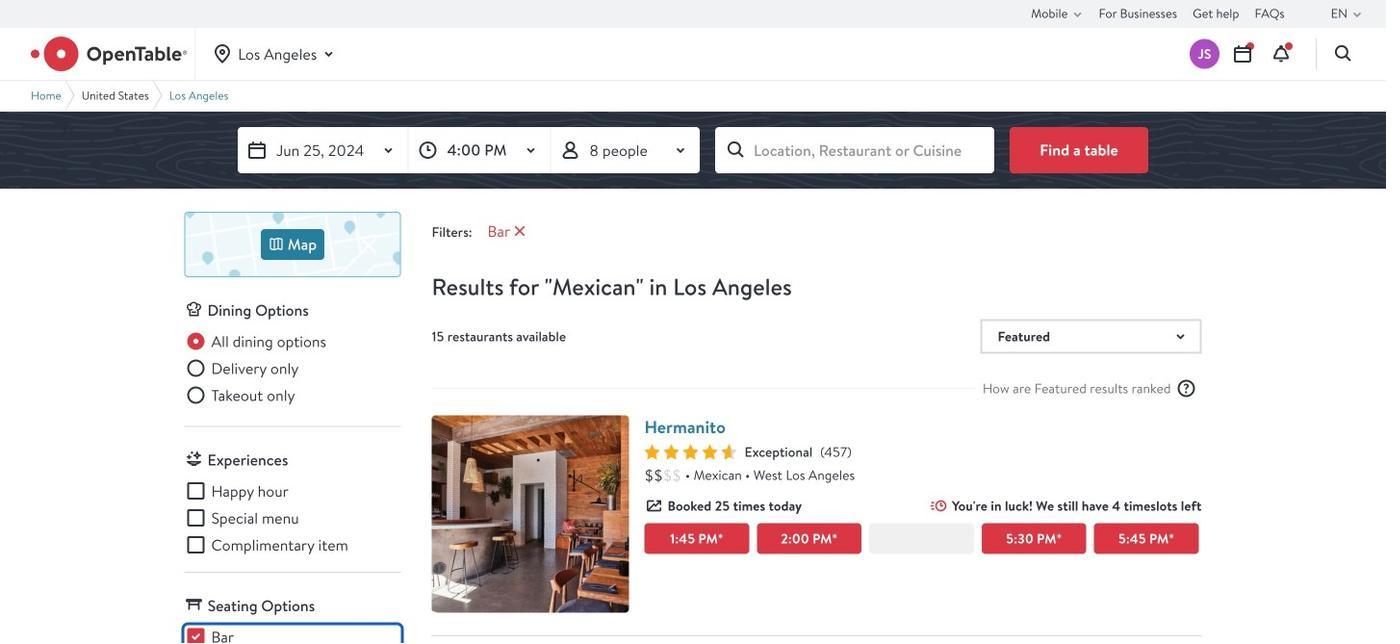 Task type: vqa. For each thing, say whether or not it's contained in the screenshot.
4.8 STARS image
no



Task type: describe. For each thing, give the bounding box(es) containing it.
none radio inside group
[[184, 330, 326, 353]]

opentable logo image
[[31, 37, 187, 71]]

4.7 stars image
[[645, 444, 737, 460]]

1 group from the top
[[184, 330, 401, 411]]



Task type: locate. For each thing, give the bounding box(es) containing it.
0 vertical spatial group
[[184, 330, 401, 411]]

None field
[[715, 127, 995, 173]]

Please input a Location, Restaurant or Cuisine field
[[715, 127, 995, 173]]

None radio
[[184, 330, 326, 353]]

1 vertical spatial group
[[184, 479, 401, 556]]

2 group from the top
[[184, 479, 401, 556]]

a photo of hermanito restaurant image
[[432, 415, 629, 613]]

group
[[184, 330, 401, 411], [184, 479, 401, 556]]

None radio
[[184, 357, 299, 380], [184, 384, 295, 407], [184, 357, 299, 380], [184, 384, 295, 407]]



